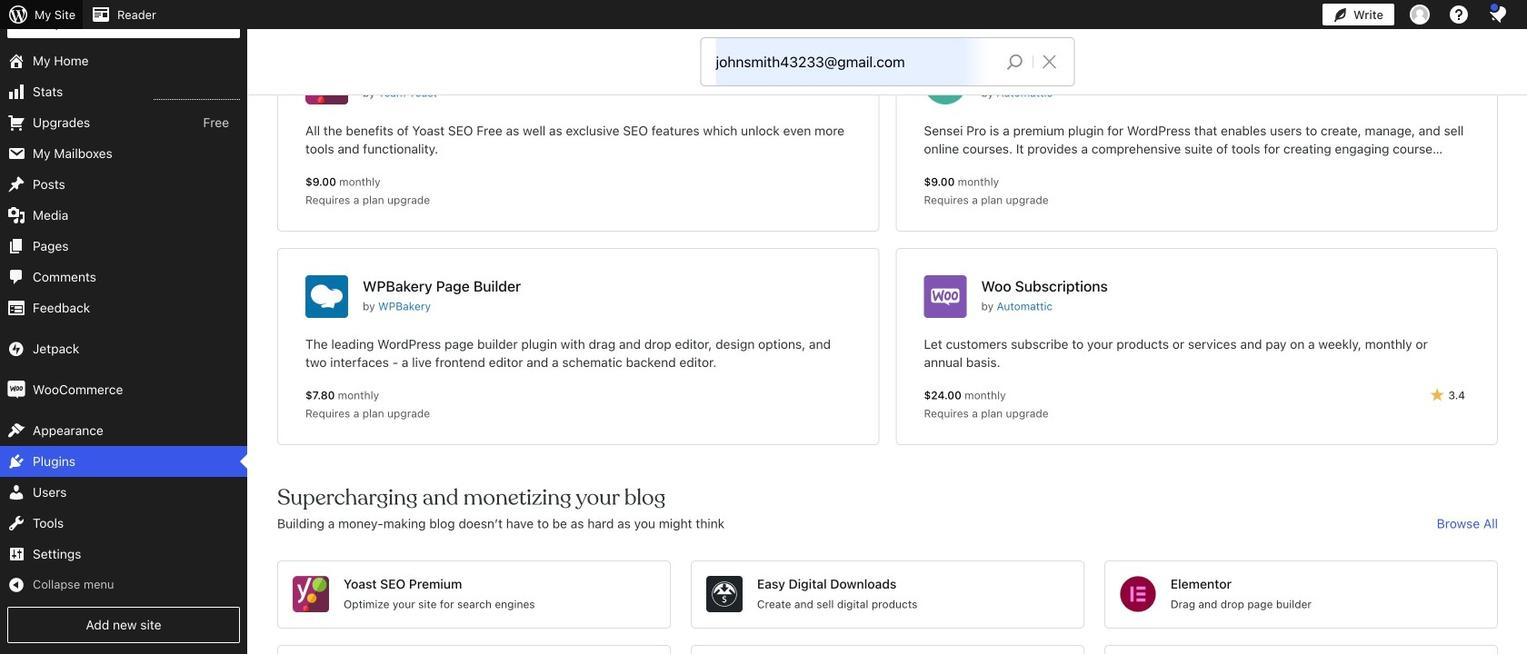 Task type: describe. For each thing, give the bounding box(es) containing it.
open search image
[[993, 49, 1038, 75]]



Task type: locate. For each thing, give the bounding box(es) containing it.
None search field
[[702, 38, 1074, 85]]

1 vertical spatial img image
[[7, 381, 25, 399]]

help image
[[1449, 4, 1470, 25]]

close search image
[[1027, 51, 1073, 73]]

0 vertical spatial img image
[[7, 340, 25, 358]]

Search search field
[[716, 38, 993, 85]]

highest hourly views 0 image
[[154, 88, 240, 100]]

img image
[[7, 340, 25, 358], [7, 381, 25, 399]]

my profile image
[[1410, 5, 1430, 25]]

manage your notifications image
[[1488, 4, 1510, 25]]

plugin icon image
[[306, 62, 348, 105], [924, 62, 967, 105], [306, 276, 348, 318], [924, 276, 967, 318], [293, 577, 329, 613], [706, 577, 743, 613], [1120, 577, 1157, 613]]

1 img image from the top
[[7, 340, 25, 358]]

2 img image from the top
[[7, 381, 25, 399]]



Task type: vqa. For each thing, say whether or not it's contained in the screenshot.
Upgrade Focus: VideoPress For Weddings image
no



